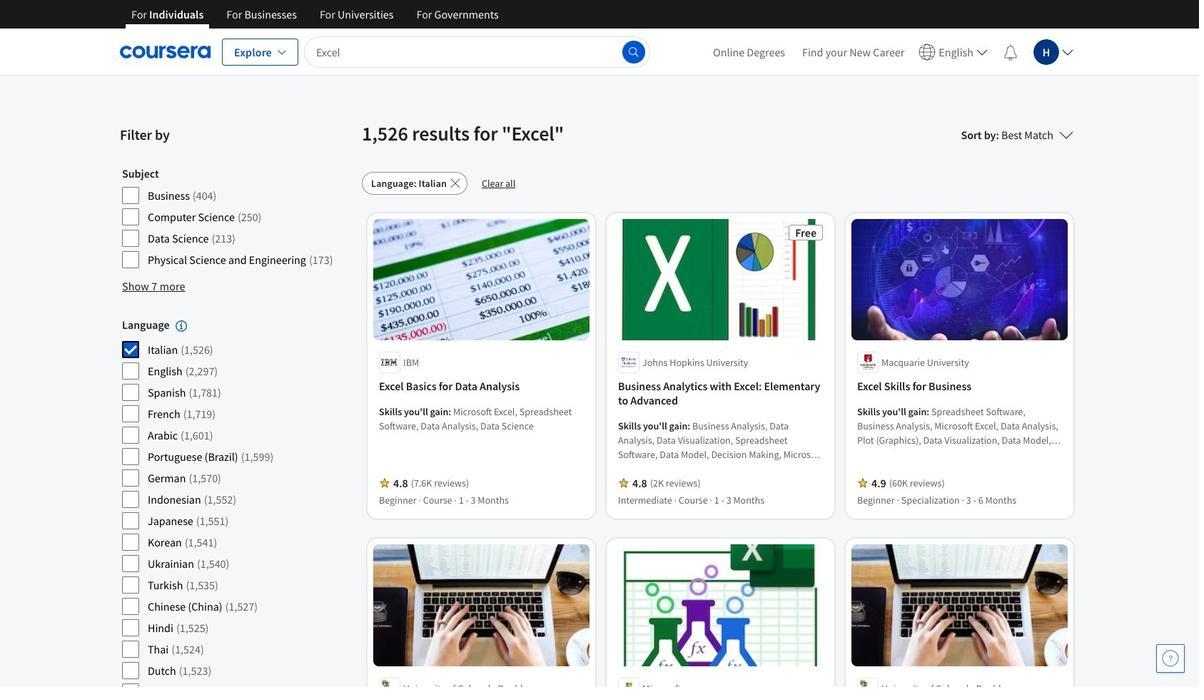 Task type: describe. For each thing, give the bounding box(es) containing it.
1 group from the top
[[122, 166, 336, 272]]

information about this filter group image
[[175, 321, 187, 332]]



Task type: locate. For each thing, give the bounding box(es) containing it.
0 vertical spatial group
[[122, 166, 336, 272]]

coursera image
[[120, 40, 211, 63]]

1 vertical spatial group
[[122, 318, 336, 688]]

group
[[122, 166, 336, 272], [122, 318, 336, 688]]

2 group from the top
[[122, 318, 336, 688]]

What do you want to learn? text field
[[304, 36, 651, 67]]

help center image
[[1163, 651, 1180, 668]]

menu
[[705, 29, 1080, 75]]

banner navigation
[[120, 0, 510, 29]]

None search field
[[304, 36, 651, 67]]



Task type: vqa. For each thing, say whether or not it's contained in the screenshot.
PROGRAMMING
no



